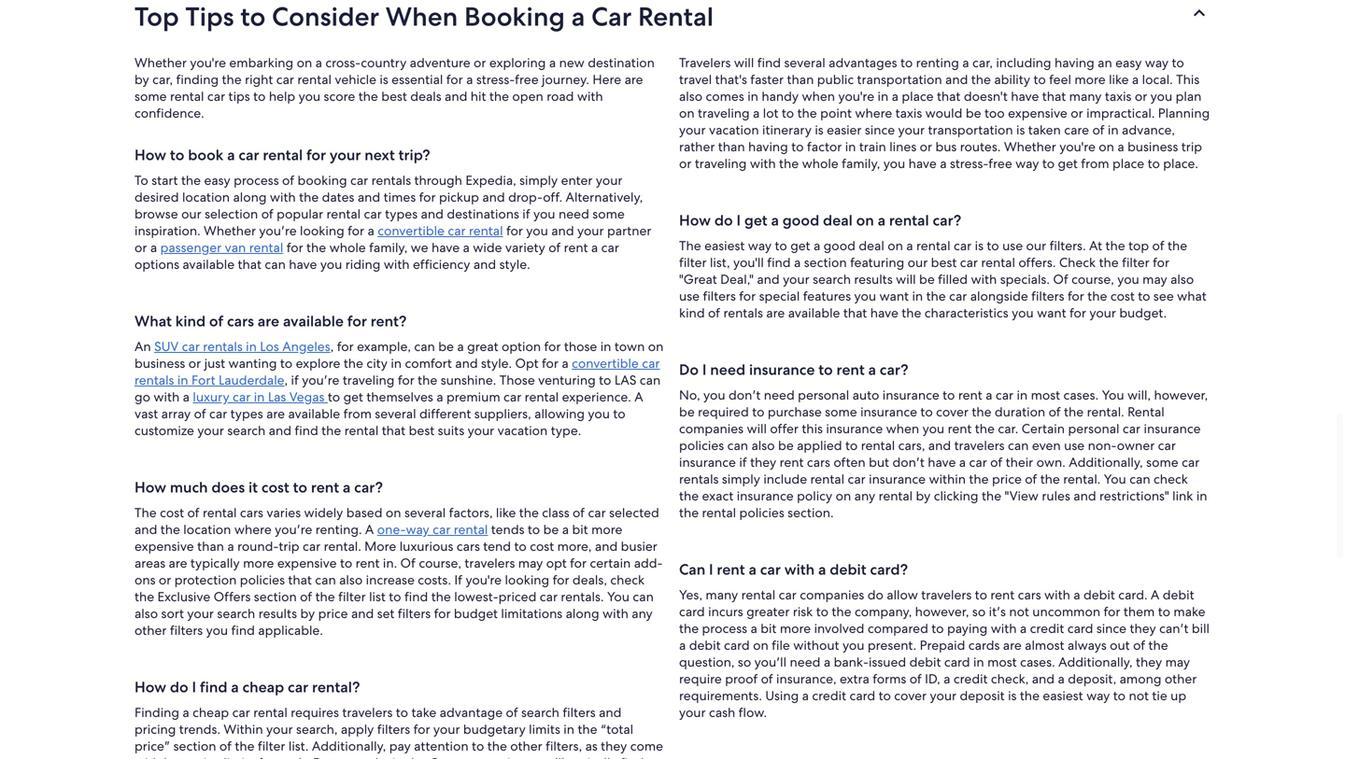 Task type: locate. For each thing, give the bounding box(es) containing it.
0 horizontal spatial car,
[[152, 71, 173, 88]]

simply left enter
[[520, 172, 558, 189]]

0 horizontal spatial from
[[343, 406, 372, 422]]

expensive up ons
[[135, 538, 194, 555]]

cars inside the can i rent a car with a debit card? yes, many rental car companies do allow travelers to rent cars with a debit card. a debit card incurs greater risk to the company, however, so it's not uncommon for them to make the process a bit more involved compared to paying with a credit card since they can't bill a debit card on file without you present. prepaid cards are almost always out of the question, so you'll need a bank-issued debit card in most cases. additionally, they may require proof of insurance, extra forms of id, a credit check, and a deposit, among other requirements. using a credit card to cover your deposit is the easiest way to not tie up your cash flow.
[[1018, 587, 1041, 604]]

from
[[1081, 155, 1109, 172], [343, 406, 372, 422]]

can
[[679, 560, 706, 580]]

1 vertical spatial policies
[[739, 505, 784, 521]]

0 horizontal spatial other
[[135, 622, 167, 639]]

the inside , if you're traveling for the sunshine. those venturing to las can go with a
[[418, 372, 437, 389]]

you're left renting.
[[275, 521, 312, 538]]

credit left always
[[1030, 621, 1064, 637]]

don't
[[729, 387, 761, 404], [893, 454, 925, 471]]

need inside to start the easy process of booking car rentals through expedia, simply enter your desired location along with the dates and times for pickup and drop-off. alternatively, browse our selection of popular rental car types and destinations if you need some inspiration. whether you're looking for a
[[559, 206, 589, 223]]

bit inside the can i rent a car with a debit card? yes, many rental car companies do allow travelers to rent cars with a debit card. a debit card incurs greater risk to the company, however, so it's not uncommon for them to make the process a bit more involved compared to paying with a credit card since they can't bill a debit card on file without you present. prepaid cards are almost always out of the question, so you'll need a bank-issued debit card in most cases. additionally, they may require proof of insurance, extra forms of id, a credit check, and a deposit, among other requirements. using a credit card to cover your deposit is the easiest way to not tie up your cash flow.
[[761, 621, 777, 637]]

vehicle
[[335, 71, 376, 88]]

best inside the easiest way to get a good deal on a rental car is to use our filters. at the top of the filter list, you'll find a section featuring our best car rental offers. check the filter for "great deal," and your search results will be filled with specials. of course, you may also use filters for special features you want in the car alongside filters for the cost to see what kind of rentals are available that have the characteristics you want for your budget.
[[931, 254, 957, 271]]

"great
[[679, 271, 717, 288]]

1 horizontal spatial not
[[1129, 688, 1149, 705]]

use up specials.
[[1002, 237, 1023, 254]]

than inside tends to be a bit more expensive than a round-trip car rental. more luxurious cars tend to cost more, and busier areas are typically more expensive to rent in. of course, travelers may opt for certain add- ons or protection policies that can also increase costs. if you're looking for deals, check the exclusive offers section of the filter list to find the lowest-priced car rentals. you can also sort your search results by price and set filters for budget limitations along with any other filters you find applicable.
[[197, 538, 224, 555]]

itinerary
[[762, 122, 812, 138]]

proof
[[725, 671, 758, 688]]

1 vertical spatial process
[[702, 621, 747, 637]]

to right 'risk'
[[816, 604, 829, 621]]

to up the plan
[[1172, 54, 1184, 71]]

1 vertical spatial from
[[343, 406, 372, 422]]

for inside whether you're embarking on a cross-country adventure or exploring a new destination by car, finding the right car rental vehicle is essential for a stress-free journey. here are some rental car tips to help you score the best deals and hit the open road with confidence.
[[446, 71, 463, 88]]

with down itinerary
[[750, 155, 776, 172]]

i right do
[[702, 360, 707, 380]]

alternatively,
[[566, 189, 643, 206]]

with inside whether you're embarking on a cross-country adventure or exploring a new destination by car, finding the right car rental vehicle is essential for a stress-free journey. here are some rental car tips to help you score the best deals and hit the open road with confidence.
[[577, 88, 603, 105]]

or up advance,
[[1135, 88, 1147, 105]]

than right faster
[[787, 71, 814, 88]]

having
[[1055, 54, 1095, 71], [748, 138, 788, 155]]

2 horizontal spatial by
[[916, 488, 931, 505]]

travelers right if on the bottom
[[465, 555, 515, 572]]

rental right help
[[297, 71, 332, 88]]

is
[[380, 71, 388, 88], [815, 122, 824, 138], [1016, 122, 1025, 138], [975, 237, 984, 254], [1008, 688, 1017, 705]]

1 vertical spatial cheap
[[193, 705, 229, 721]]

0 horizontal spatial trip
[[279, 538, 299, 555]]

1 vertical spatial example,
[[335, 755, 389, 760]]

results right 'offers'
[[259, 606, 297, 622]]

or inside ", for example, can be a great option for those in town on business or just wanting to explore the city in comfort and style. opt for a"
[[188, 355, 201, 372]]

you're left embarking
[[190, 54, 226, 71]]

that up applicable.
[[288, 572, 312, 589]]

1 horizontal spatial good
[[824, 237, 856, 254]]

0 horizontal spatial best
[[381, 88, 407, 105]]

how up to
[[135, 145, 166, 165]]

explore
[[296, 355, 340, 372]]

0 horizontal spatial cover
[[894, 688, 927, 705]]

their
[[1006, 454, 1033, 471]]

they
[[750, 454, 777, 471], [1130, 621, 1156, 637], [1136, 654, 1162, 671], [601, 738, 627, 755]]

forms
[[873, 671, 906, 688]]

1 horizontal spatial whole
[[802, 155, 839, 172]]

0 vertical spatial easiest
[[704, 237, 745, 254]]

on inside ", for example, can be a great option for those in town on business or just wanting to explore the city in comfort and style. opt for a"
[[648, 338, 664, 355]]

1 vertical spatial when
[[886, 421, 919, 437]]

1 vertical spatial will
[[896, 271, 916, 288]]

you inside the can i rent a car with a debit card? yes, many rental car companies do allow travelers to rent cars with a debit card. a debit card incurs greater risk to the company, however, so it's not uncommon for them to make the process a bit more involved compared to paying with a credit card since they can't bill a debit card on file without you present. prepaid cards are almost always out of the question, so you'll need a bank-issued debit card in most cases. additionally, they may require proof of insurance, extra forms of id, a credit check, and a deposit, among other requirements. using a credit card to cover your deposit is the easiest way to not tie up your cash flow.
[[843, 637, 865, 654]]

too
[[985, 105, 1005, 122]]

cash
[[709, 705, 735, 721]]

1 vertical spatial several
[[375, 406, 416, 422]]

filter left list,
[[679, 254, 707, 271]]

in left train
[[845, 138, 856, 155]]

where inside travelers will find several advantages to renting a car, including having an easy way to travel that's faster than public transportation and the ability to feel more like a local. this also comes in handy when you're in a place that doesn't have that many taxis or you plan on traveling a lot to the point where taxis would be too expensive or impractical. planning your vacation itinerary is easier since your transportation is taken care of in advance, rather than having to factor in train lines or bus routes. whether you're on a business trip or traveling with the whole family, you have a stress-free way to get from place to place.
[[855, 105, 892, 122]]

want down specials.
[[1037, 305, 1066, 322]]

if inside no, you don't need personal auto insurance to rent a car in most cases. you will, however, be required to purchase some insurance to cover the duration of the rental. rental companies will offer this insurance when you rent the car. certain personal car insurance policies can also be applied to rental cars, and travelers can even use non-owner car insurance if they rent cars often but don't have a car of their own. additionally, some car rentals simply include rental car insurance within the price of the rental. you can check the exact insurance policy on any rental by clicking the "view rules and restrictions" link in the rental policies section.
[[739, 454, 747, 471]]

your right sort
[[187, 606, 214, 622]]

when right handy
[[802, 88, 835, 105]]

by left clicking
[[916, 488, 931, 505]]

add-
[[634, 555, 663, 572]]

in inside the easiest way to get a good deal on a rental car is to use our filters. at the top of the filter list, you'll find a section featuring our best car rental offers. check the filter for "great deal," and your search results will be filled with specials. of course, you may also use filters for special features you want in the car alongside filters for the cost to see what kind of rentals are available that have the characteristics you want for your budget.
[[912, 288, 923, 305]]

be
[[966, 105, 981, 122], [919, 271, 935, 288], [438, 338, 454, 355], [679, 404, 695, 421], [778, 437, 794, 454], [543, 521, 559, 538]]

from inside 'to get themselves a premium car rental experience. a vast array of car types are available from several different suppliers, allowing you to customize your search and find the rental that best suits your vacation type.'
[[343, 406, 372, 422]]

0 vertical spatial several
[[784, 54, 826, 71]]

finding
[[135, 705, 179, 721]]

price left list
[[318, 606, 348, 622]]

best left deals
[[381, 88, 407, 105]]

car? up the easiest way to get a good deal on a rental car is to use our filters. at the top of the filter list, you'll find a section featuring our best car rental offers. check the filter for "great deal," and your search results will be filled with specials. of course, you may also use filters for special features you want in the car alongside filters for the cost to see what kind of rentals are available that have the characteristics you want for your budget. on the top right of the page
[[933, 211, 961, 230]]

deal up 'featuring'
[[823, 211, 853, 230]]

to right you'll
[[775, 237, 787, 254]]

you left will,
[[1102, 387, 1124, 404]]

they inside how do i find a cheap car rental? finding a cheap car rental requires travelers to take advantage of search filters and pricing trends. within your search, apply filters for your budgetary limits in the "total price" section of the filter list. additionally, pay attention to the other filters, as they come with low-price limits for each. for example, in the car type section, you'll typically f
[[601, 738, 627, 755]]

our for our
[[908, 254, 928, 271]]

requires
[[291, 705, 339, 721]]

1 vertical spatial than
[[718, 138, 745, 155]]

on right town at the left top of the page
[[648, 338, 664, 355]]

in
[[748, 88, 758, 105], [878, 88, 889, 105], [1108, 122, 1119, 138], [845, 138, 856, 155], [912, 288, 923, 305], [246, 338, 257, 355], [600, 338, 611, 355], [391, 355, 402, 372], [177, 372, 188, 389], [1017, 387, 1028, 404], [254, 389, 265, 406], [1197, 488, 1207, 505], [973, 654, 984, 671], [564, 721, 575, 738], [392, 755, 403, 760]]

of down filters.
[[1053, 271, 1068, 288]]

you left bus
[[883, 155, 905, 172]]

be up opt
[[543, 521, 559, 538]]

2 vertical spatial you're
[[275, 521, 312, 538]]

filter left list.
[[258, 738, 285, 755]]

array
[[161, 406, 191, 422]]

0 horizontal spatial where
[[234, 521, 272, 538]]

1 vertical spatial typically
[[568, 755, 617, 760]]

1 horizontal spatial policies
[[679, 437, 724, 454]]

having down lot
[[748, 138, 788, 155]]

our inside to start the easy process of booking car rentals through expedia, simply enter your desired location along with the dates and times for pickup and drop-off. alternatively, browse our selection of popular rental car types and destinations if you need some inspiration. whether you're looking for a
[[181, 206, 201, 223]]

1 vertical spatial section
[[254, 589, 297, 606]]

suits
[[438, 422, 465, 439]]

car inside the cost of rental cars varies widely based on several factors, like the class of car selected and the location where you're renting. a
[[588, 505, 606, 521]]

debit left card?
[[830, 560, 867, 580]]

travelers inside the can i rent a car with a debit card? yes, many rental car companies do allow travelers to rent cars with a debit card. a debit card incurs greater risk to the company, however, so it's not uncommon for them to make the process a bit more involved compared to paying with a credit card since they can't bill a debit card on file without you present. prepaid cards are almost always out of the question, so you'll need a bank-issued debit card in most cases. additionally, they may require proof of insurance, extra forms of id, a credit check, and a deposit, among other requirements. using a credit card to cover your deposit is the easiest way to not tie up your cash flow.
[[921, 587, 972, 604]]

0 vertical spatial you're
[[259, 223, 297, 239]]

0 horizontal spatial price
[[191, 755, 220, 760]]

0 vertical spatial whether
[[135, 54, 187, 71]]

like
[[1109, 71, 1129, 88], [496, 505, 516, 521]]

0 horizontal spatial types
[[230, 406, 263, 422]]

extra
[[840, 671, 870, 688]]

2 horizontal spatial do
[[868, 587, 884, 604]]

of right array
[[194, 406, 206, 422]]

0 horizontal spatial personal
[[798, 387, 849, 404]]

1 vertical spatial you'll
[[533, 755, 565, 760]]

even
[[1032, 437, 1061, 454]]

easier
[[827, 122, 862, 138]]

offer
[[770, 421, 799, 437]]

0 vertical spatial you'll
[[755, 654, 787, 671]]

areas
[[135, 555, 165, 572]]

0 horizontal spatial expensive
[[135, 538, 194, 555]]

however, inside no, you don't need personal auto insurance to rent a car in most cases. you will, however, be required to purchase some insurance to cover the duration of the rental. rental companies will offer this insurance when you rent the car. certain personal car insurance policies can also be applied to rental cars, and travelers can even use non-owner car insurance if they rent cars often but don't have a car of their own. additionally, some car rentals simply include rental car insurance within the price of the rental. you can check the exact insurance policy on any rental by clicking the "view rules and restrictions" link in the rental policies section.
[[1154, 387, 1208, 404]]

to right tend
[[514, 538, 527, 555]]

1 vertical spatial price
[[318, 606, 348, 622]]

are inside the can i rent a car with a debit card? yes, many rental car companies do allow travelers to rent cars with a debit card. a debit card incurs greater risk to the company, however, so it's not uncommon for them to make the process a bit more involved compared to paying with a credit card since they can't bill a debit card on file without you present. prepaid cards are almost always out of the question, so you'll need a bank-issued debit card in most cases. additionally, they may require proof of insurance, extra forms of id, a credit check, and a deposit, among other requirements. using a credit card to cover your deposit is the easiest way to not tie up your cash flow.
[[1003, 637, 1022, 654]]

0 horizontal spatial process
[[234, 172, 279, 189]]

1 horizontal spatial by
[[300, 606, 315, 622]]

easiest inside the easiest way to get a good deal on a rental car is to use our filters. at the top of the filter list, you'll find a section featuring our best car rental offers. check the filter for "great deal," and your search results will be filled with specials. of course, you may also use filters for special features you want in the car alongside filters for the cost to see what kind of rentals are available that have the characteristics you want for your budget.
[[704, 237, 745, 254]]

filters
[[703, 288, 736, 305], [1031, 288, 1065, 305], [398, 606, 431, 622], [170, 622, 203, 639], [563, 705, 596, 721], [377, 721, 410, 738]]

car inside the for the whole family, we have a wide variety of rent a car options available that can have you riding with efficiency and style.
[[601, 239, 619, 256]]

more right feel
[[1075, 71, 1106, 88]]

using
[[765, 688, 799, 705]]

when
[[802, 88, 835, 105], [886, 421, 919, 437]]

2 vertical spatial whether
[[204, 223, 256, 239]]

that up "taken"
[[1042, 88, 1066, 105]]

2 horizontal spatial price
[[992, 471, 1022, 488]]

1 horizontal spatial don't
[[893, 454, 925, 471]]

to down renting.
[[340, 555, 352, 572]]

find inside 'to get themselves a premium car rental experience. a vast array of car types are available from several different suppliers, allowing you to customize your search and find the rental that best suits your vacation type.'
[[295, 422, 318, 439]]

types down lauderdale
[[230, 406, 263, 422]]

1 vertical spatial companies
[[800, 587, 864, 604]]

have
[[1011, 88, 1039, 105], [909, 155, 937, 172], [432, 239, 460, 256], [289, 256, 317, 273], [870, 305, 899, 322], [928, 454, 956, 471]]

style. left opt
[[481, 355, 512, 372]]

search,
[[296, 721, 338, 738]]

you inside to start the easy process of booking car rentals through expedia, simply enter your desired location along with the dates and times for pickup and drop-off. alternatively, browse our selection of popular rental car types and destinations if you need some inspiration. whether you're looking for a
[[533, 206, 555, 223]]

can inside , if you're traveling for the sunshine. those venturing to las can go with a
[[640, 372, 661, 389]]

with inside tends to be a bit more expensive than a round-trip car rental. more luxurious cars tend to cost more, and busier areas are typically more expensive to rent in. of course, travelers may opt for certain add- ons or protection policies that can also increase costs. if you're looking for deals, check the exclusive offers section of the filter list to find the lowest-priced car rentals. you can also sort your search results by price and set filters for budget limitations along with any other filters you find applicable.
[[603, 606, 629, 622]]

so
[[972, 604, 986, 621], [738, 654, 751, 671]]

0 vertical spatial since
[[865, 122, 895, 138]]

if
[[454, 572, 462, 589]]

1 horizontal spatial when
[[886, 421, 919, 437]]

2 vertical spatial additionally,
[[312, 738, 386, 755]]

special
[[759, 288, 800, 305]]

on right care
[[1099, 138, 1114, 155]]

to right "tips"
[[253, 88, 266, 105]]

sort
[[161, 606, 184, 622]]

are inside tends to be a bit more expensive than a round-trip car rental. more luxurious cars tend to cost more, and busier areas are typically more expensive to rent in. of course, travelers may opt for certain add- ons or protection policies that can also increase costs. if you're looking for deals, check the exclusive offers section of the filter list to find the lowest-priced car rentals. you can also sort your search results by price and set filters for budget limitations along with any other filters you find applicable.
[[169, 555, 187, 572]]

have down 'featuring'
[[870, 305, 899, 322]]

is inside the can i rent a car with a debit card? yes, many rental car companies do allow travelers to rent cars with a debit card. a debit card incurs greater risk to the company, however, so it's not uncommon for them to make the process a bit more involved compared to paying with a credit card since they can't bill a debit card on file without you present. prepaid cards are almost always out of the question, so you'll need a bank-issued debit card in most cases. additionally, they may require proof of insurance, extra forms of id, a credit check, and a deposit, among other requirements. using a credit card to cover your deposit is the easiest way to not tie up your cash flow.
[[1008, 688, 1017, 705]]

1 vertical spatial other
[[1165, 671, 1197, 688]]

exploring
[[489, 54, 546, 71]]

of
[[1053, 271, 1068, 288], [400, 555, 416, 572]]

tie
[[1152, 688, 1167, 705]]

you'll
[[733, 254, 764, 271]]

1 horizontal spatial trip
[[1182, 138, 1202, 155]]

many right yes,
[[706, 587, 738, 604]]

family,
[[842, 155, 880, 172], [369, 239, 408, 256]]

you inside tends to be a bit more expensive than a round-trip car rental. more luxurious cars tend to cost more, and busier areas are typically more expensive to rent in. of course, travelers may opt for certain add- ons or protection policies that can also increase costs. if you're looking for deals, check the exclusive offers section of the filter list to find the lowest-priced car rentals. you can also sort your search results by price and set filters for budget limitations along with any other filters you find applicable.
[[607, 589, 630, 606]]

our left filled
[[908, 254, 928, 271]]

0 horizontal spatial by
[[135, 71, 149, 88]]

like up 'impractical.'
[[1109, 71, 1129, 88]]

list.
[[289, 738, 309, 755]]

your right suits
[[468, 422, 494, 439]]

kind down ""great"
[[679, 305, 705, 322]]

good down factor
[[783, 211, 819, 230]]

way
[[1145, 54, 1169, 71], [1016, 155, 1039, 172], [748, 237, 772, 254], [406, 521, 429, 538], [1087, 688, 1110, 705]]

2 vertical spatial than
[[197, 538, 224, 555]]

to up 'cars,'
[[921, 404, 933, 421]]

convertible for convertible car rental
[[378, 223, 445, 239]]

your up booking on the left top of page
[[330, 145, 361, 165]]

is up alongside
[[975, 237, 984, 254]]

card right almost
[[1068, 621, 1093, 637]]

way inside the easiest way to get a good deal on a rental car is to use our filters. at the top of the filter list, you'll find a section featuring our best car rental offers. check the filter for "great deal," and your search results will be filled with specials. of course, you may also use filters for special features you want in the car alongside filters for the cost to see what kind of rentals are available that have the characteristics you want for your budget.
[[748, 237, 772, 254]]

always
[[1068, 637, 1107, 654]]

bus
[[936, 138, 957, 155]]

0 vertical spatial a
[[634, 389, 643, 406]]

1 horizontal spatial kind
[[679, 305, 705, 322]]

trip
[[1182, 138, 1202, 155], [279, 538, 299, 555]]

need
[[559, 206, 589, 223], [710, 360, 746, 380], [764, 387, 795, 404], [790, 654, 821, 671]]

will inside no, you don't need personal auto insurance to rent a car in most cases. you will, however, be required to purchase some insurance to cover the duration of the rental. rental companies will offer this insurance when you rent the car. certain personal car insurance policies can also be applied to rental cars, and travelers can even use non-owner car insurance if they rent cars often but don't have a car of their own. additionally, some car rentals simply include rental car insurance within the price of the rental. you can check the exact insurance policy on any rental by clicking the "view rules and restrictions" link in the rental policies section.
[[747, 421, 767, 437]]

with up almost
[[1044, 587, 1070, 604]]

several inside 'to get themselves a premium car rental experience. a vast array of car types are available from several different suppliers, allowing you to customize your search and find the rental that best suits your vacation type.'
[[375, 406, 416, 422]]

find inside the easiest way to get a good deal on a rental car is to use our filters. at the top of the filter list, you'll find a section featuring our best car rental offers. check the filter for "great deal," and your search results will be filled with specials. of course, you may also use filters for special features you want in the car alongside filters for the cost to see what kind of rentals are available that have the characteristics you want for your budget.
[[767, 254, 791, 271]]

0 vertical spatial however,
[[1154, 387, 1208, 404]]

rentals up vast
[[135, 372, 174, 389]]

easy inside to start the easy process of booking car rentals through expedia, simply enter your desired location along with the dates and times for pickup and drop-off. alternatively, browse our selection of popular rental car types and destinations if you need some inspiration. whether you're looking for a
[[204, 172, 230, 189]]

traveling
[[698, 105, 750, 122], [695, 155, 747, 172], [343, 372, 395, 389]]

1 vertical spatial a
[[365, 521, 374, 538]]

and inside whether you're embarking on a cross-country adventure or exploring a new destination by car, finding the right car rental vehicle is essential for a stress-free journey. here are some rental car tips to help you score the best deals and hit the open road with confidence.
[[445, 88, 467, 105]]

2 horizontal spatial whether
[[1004, 138, 1056, 155]]

example, inside ", for example, can be a great option for those in town on business or just wanting to explore the city in comfort and style. opt for a"
[[357, 338, 411, 355]]

rent right "variety"
[[564, 239, 588, 256]]

the for the easiest way to get a good deal on a rental car is to use our filters. at the top of the filter list, you'll find a section featuring our best car rental offers. check the filter for "great deal," and your search results will be filled with specials. of course, you may also use filters for special features you want in the car alongside filters for the cost to see what kind of rentals are available that have the characteristics you want for your budget.
[[679, 237, 701, 254]]

to right them on the right of the page
[[1158, 604, 1171, 621]]

best inside 'to get themselves a premium car rental experience. a vast array of car types are available from several different suppliers, allowing you to customize your search and find the rental that best suits your vacation type.'
[[409, 422, 435, 439]]

0 vertical spatial course,
[[1072, 271, 1114, 288]]

they inside no, you don't need personal auto insurance to rent a car in most cases. you will, however, be required to purchase some insurance to cover the duration of the rental. rental companies will offer this insurance when you rent the car. certain personal car insurance policies can also be applied to rental cars, and travelers can even use non-owner car insurance if they rent cars often but don't have a car of their own. additionally, some car rentals simply include rental car insurance within the price of the rental. you can check the exact insurance policy on any rental by clicking the "view rules and restrictions" link in the rental policies section.
[[750, 454, 777, 471]]

2 vertical spatial do
[[170, 678, 188, 698]]

for inside the for the whole family, we have a wide variety of rent a car options available that can have you riding with efficiency and style.
[[287, 239, 303, 256]]

how for how much does it cost to rent a car?
[[135, 478, 166, 498]]

1 vertical spatial along
[[566, 606, 599, 622]]

business inside travelers will find several advantages to renting a car, including having an easy way to travel that's faster than public transportation and the ability to feel more like a local. this also comes in handy when you're in a place that doesn't have that many taxis or you plan on traveling a lot to the point where taxis would be too expensive or impractical. planning your vacation itinerary is easier since your transportation is taken care of in advance, rather than having to factor in train lines or bus routes. whether you're on a business trip or traveling with the whole family, you have a stress-free way to get from place to place.
[[1128, 138, 1178, 155]]

for the whole family, we have a wide variety of rent a car options available that can have you riding with efficiency and style.
[[135, 239, 619, 273]]

several down convertible car rentals in fort lauderdale
[[375, 406, 416, 422]]

will inside travelers will find several advantages to renting a car, including having an easy way to travel that's faster than public transportation and the ability to feel more like a local. this also comes in handy when you're in a place that doesn't have that many taxis or you plan on traveling a lot to the point where taxis would be too expensive or impractical. planning your vacation itinerary is easier since your transportation is taken care of in advance, rather than having to factor in train lines or bus routes. whether you're on a business trip or traveling with the whole family, you have a stress-free way to get from place to place.
[[734, 54, 754, 71]]

0 vertical spatial will
[[734, 54, 754, 71]]

with right "road"
[[577, 88, 603, 105]]

required
[[698, 404, 749, 421]]

see
[[1154, 288, 1174, 305]]

rent inside tends to be a bit more expensive than a round-trip car rental. more luxurious cars tend to cost more, and busier areas are typically more expensive to rent in. of course, travelers may opt for certain add- ons or protection policies that can also increase costs. if you're looking for deals, check the exclusive offers section of the filter list to find the lowest-priced car rentals. you can also sort your search results by price and set filters for budget limitations along with any other filters you find applicable.
[[356, 555, 380, 572]]

easiest inside the can i rent a car with a debit card? yes, many rental car companies do allow travelers to rent cars with a debit card. a debit card incurs greater risk to the company, however, so it's not uncommon for them to make the process a bit more involved compared to paying with a credit card since they can't bill a debit card on file without you present. prepaid cards are almost always out of the question, so you'll need a bank-issued debit card in most cases. additionally, they may require proof of insurance, extra forms of id, a credit check, and a deposit, among other requirements. using a credit card to cover your deposit is the easiest way to not tie up your cash flow.
[[1043, 688, 1083, 705]]

cases. inside no, you don't need personal auto insurance to rent a car in most cases. you will, however, be required to purchase some insurance to cover the duration of the rental. rental companies will offer this insurance when you rent the car. certain personal car insurance policies can also be applied to rental cars, and travelers can even use non-owner car insurance if they rent cars often but don't have a car of their own. additionally, some car rentals simply include rental car insurance within the price of the rental. you can check the exact insurance policy on any rental by clicking the "view rules and restrictions" link in the rental policies section.
[[1064, 387, 1099, 404]]

find inside how do i find a cheap car rental? finding a cheap car rental requires travelers to take advantage of search filters and pricing trends. within your search, apply filters for your budgetary limits in the "total price" section of the filter list. additionally, pay attention to the other filters, as they come with low-price limits for each. for example, in the car type section, you'll typically f
[[200, 678, 227, 698]]

travelers
[[679, 54, 731, 71]]

0 vertical spatial easy
[[1116, 54, 1142, 71]]

policies inside tends to be a bit more expensive than a round-trip car rental. more luxurious cars tend to cost more, and busier areas are typically more expensive to rent in. of course, travelers may opt for certain add- ons or protection policies that can also increase costs. if you're looking for deals, check the exclusive offers section of the filter list to find the lowest-priced car rentals. you can also sort your search results by price and set filters for budget limitations along with any other filters you find applicable.
[[240, 572, 285, 589]]

to inside ", for example, can be a great option for those in town on business or just wanting to explore the city in comfort and style. opt for a"
[[280, 355, 293, 372]]

additionally, inside the can i rent a car with a debit card? yes, many rental car companies do allow travelers to rent cars with a debit card. a debit card incurs greater risk to the company, however, so it's not uncommon for them to make the process a bit more involved compared to paying with a credit card since they can't bill a debit card on file without you present. prepaid cards are almost always out of the question, so you'll need a bank-issued debit card in most cases. additionally, they may require proof of insurance, extra forms of id, a credit check, and a deposit, among other requirements. using a credit card to cover your deposit is the easiest way to not tie up your cash flow.
[[1059, 654, 1133, 671]]

0 vertical spatial companies
[[679, 421, 744, 437]]

convertible
[[378, 223, 445, 239], [572, 355, 639, 372]]

do inside the can i rent a car with a debit card? yes, many rental car companies do allow travelers to rent cars with a debit card. a debit card incurs greater risk to the company, however, so it's not uncommon for them to make the process a bit more involved compared to paying with a credit card since they can't bill a debit card on file without you present. prepaid cards are almost always out of the question, so you'll need a bank-issued debit card in most cases. additionally, they may require proof of insurance, extra forms of id, a credit check, and a deposit, among other requirements. using a credit card to cover your deposit is the easiest way to not tie up your cash flow.
[[868, 587, 884, 604]]

selection
[[205, 206, 258, 223]]

and inside the can i rent a car with a debit card? yes, many rental car companies do allow travelers to rent cars with a debit card. a debit card incurs greater risk to the company, however, so it's not uncommon for them to make the process a bit more involved compared to paying with a credit card since they can't bill a debit card on file without you present. prepaid cards are almost always out of the question, so you'll need a bank-issued debit card in most cases. additionally, they may require proof of insurance, extra forms of id, a credit check, and a deposit, among other requirements. using a credit card to cover your deposit is the easiest way to not tie up your cash flow.
[[1032, 671, 1055, 688]]

check
[[1154, 471, 1188, 488], [610, 572, 645, 589]]

"total
[[601, 721, 633, 738]]

0 horizontal spatial like
[[496, 505, 516, 521]]

or left bus
[[920, 138, 932, 155]]

filters down exclusive
[[170, 622, 203, 639]]

companies inside the can i rent a car with a debit card? yes, many rental car companies do allow travelers to rent cars with a debit card. a debit card incurs greater risk to the company, however, so it's not uncommon for them to make the process a bit more involved compared to paying with a credit card since they can't bill a debit card on file without you present. prepaid cards are almost always out of the question, so you'll need a bank-issued debit card in most cases. additionally, they may require proof of insurance, extra forms of id, a credit check, and a deposit, among other requirements. using a credit card to cover your deposit is the easiest way to not tie up your cash flow.
[[800, 587, 864, 604]]

section up features
[[804, 254, 847, 271]]

deals
[[410, 88, 441, 105]]

here
[[593, 71, 621, 88]]

more
[[1075, 71, 1106, 88], [591, 521, 623, 538], [243, 555, 274, 572], [780, 621, 811, 637]]

0 vertical spatial typically
[[190, 555, 240, 572]]

requirements.
[[679, 688, 762, 705]]

2 horizontal spatial other
[[1165, 671, 1197, 688]]

your left would
[[898, 122, 925, 138]]

1 vertical spatial transportation
[[928, 122, 1013, 138]]

free down too
[[989, 155, 1012, 172]]

rental up 'can'
[[702, 505, 736, 521]]

rentals.
[[561, 589, 604, 606]]

1 horizontal spatial place
[[1113, 155, 1145, 172]]

of up an suv car rentals in los angeles
[[209, 312, 223, 331]]

travelers inside no, you don't need personal auto insurance to rent a car in most cases. you will, however, be required to purchase some insurance to cover the duration of the rental. rental companies will offer this insurance when you rent the car. certain personal car insurance policies can also be applied to rental cars, and travelers can even use non-owner car insurance if they rent cars often but don't have a car of their own. additionally, some car rentals simply include rental car insurance within the price of the rental. you can check the exact insurance policy on any rental by clicking the "view rules and restrictions" link in the rental policies section.
[[954, 437, 1005, 454]]

0 vertical spatial many
[[1069, 88, 1102, 105]]

whole inside travelers will find several advantages to renting a car, including having an easy way to travel that's faster than public transportation and the ability to feel more like a local. this also comes in handy when you're in a place that doesn't have that many taxis or you plan on traveling a lot to the point where taxis would be too expensive or impractical. planning your vacation itinerary is easier since your transportation is taken care of in advance, rather than having to factor in train lines or bus routes. whether you're on a business trip or traveling with the whole family, you have a stress-free way to get from place to place.
[[802, 155, 839, 172]]

this
[[802, 421, 823, 437]]

several up luxurious on the left of the page
[[404, 505, 446, 521]]

rent?
[[371, 312, 407, 331]]

rental inside the can i rent a car with a debit card? yes, many rental car companies do allow travelers to rent cars with a debit card. a debit card incurs greater risk to the company, however, so it's not uncommon for them to make the process a bit more involved compared to paying with a credit card since they can't bill a debit card on file without you present. prepaid cards are almost always out of the question, so you'll need a bank-issued debit card in most cases. additionally, they may require proof of insurance, extra forms of id, a credit check, and a deposit, among other requirements. using a credit card to cover your deposit is the easiest way to not tie up your cash flow.
[[741, 587, 776, 604]]

policy
[[797, 488, 833, 505]]

1 horizontal spatial business
[[1128, 138, 1178, 155]]

be left this
[[778, 437, 794, 454]]

0 horizontal spatial use
[[679, 288, 700, 305]]

in right city
[[391, 355, 402, 372]]

1 vertical spatial location
[[183, 521, 231, 538]]

featuring
[[850, 254, 905, 271]]

1 vertical spatial good
[[824, 237, 856, 254]]

whole
[[802, 155, 839, 172], [329, 239, 366, 256]]

do for how do i find a cheap car rental? finding a cheap car rental requires travelers to take advantage of search filters and pricing trends. within your search, apply filters for your budgetary limits in the "total price" section of the filter list. additionally, pay attention to the other filters, as they come with low-price limits for each. for example, in the car type section, you'll typically f
[[170, 678, 188, 698]]

to inside whether you're embarking on a cross-country adventure or exploring a new destination by car, finding the right car rental vehicle is essential for a stress-free journey. here are some rental car tips to help you score the best deals and hit the open road with confidence.
[[253, 88, 266, 105]]

do for how do i get a good deal on a rental car?
[[715, 211, 733, 230]]

cars down it
[[240, 505, 263, 521]]

the left list,
[[679, 237, 701, 254]]

types
[[385, 206, 418, 223], [230, 406, 263, 422]]

1 vertical spatial cases.
[[1020, 654, 1055, 671]]

a inside 'to get themselves a premium car rental experience. a vast array of car types are available from several different suppliers, allowing you to customize your search and find the rental that best suits your vacation type.'
[[436, 389, 443, 406]]

cost left see
[[1111, 288, 1135, 305]]

los
[[260, 338, 279, 355]]

companies up involved
[[800, 587, 864, 604]]

convertible car rentals in fort lauderdale link
[[135, 355, 660, 389]]

0 vertical spatial looking
[[300, 223, 344, 239]]

among
[[1120, 671, 1162, 688]]

, left city
[[330, 338, 334, 355]]

wanting
[[228, 355, 277, 372]]

deposit
[[960, 688, 1005, 705]]

how for how to book a car rental for your next trip?
[[135, 145, 166, 165]]

1 horizontal spatial you'll
[[755, 654, 787, 671]]

1 vertical spatial you're
[[302, 372, 339, 389]]

applicable.
[[258, 622, 323, 639]]

0 vertical spatial process
[[234, 172, 279, 189]]

rent right 'can'
[[717, 560, 745, 580]]

cost inside the easiest way to get a good deal on a rental car is to use our filters. at the top of the filter list, you'll find a section featuring our best car rental offers. check the filter for "great deal," and your search results will be filled with specials. of course, you may also use filters for special features you want in the car alongside filters for the cost to see what kind of rentals are available that have the characteristics you want for your budget.
[[1111, 288, 1135, 305]]

section
[[804, 254, 847, 271], [254, 589, 297, 606], [173, 738, 216, 755]]

the for the cost of rental cars varies widely based on several factors, like the class of car selected and the location where you're renting. a
[[135, 505, 157, 521]]

to right tends at the left bottom
[[528, 521, 540, 538]]

rental left "tips"
[[170, 88, 204, 105]]

0 vertical spatial by
[[135, 71, 149, 88]]

most inside the can i rent a car with a debit card? yes, many rental car companies do allow travelers to rent cars with a debit card. a debit card incurs greater risk to the company, however, so it's not uncommon for them to make the process a bit more involved compared to paying with a credit card since they can't bill a debit card on file without you present. prepaid cards are almost always out of the question, so you'll need a bank-issued debit card in most cases. additionally, they may require proof of insurance, extra forms of id, a credit check, and a deposit, among other requirements. using a credit card to cover your deposit is the easiest way to not tie up your cash flow.
[[988, 654, 1017, 671]]

0 vertical spatial example,
[[357, 338, 411, 355]]

0 horizontal spatial good
[[783, 211, 819, 230]]

0 horizontal spatial the
[[135, 505, 157, 521]]

will inside the easiest way to get a good deal on a rental car is to use our filters. at the top of the filter list, you'll find a section featuring our best car rental offers. check the filter for "great deal," and your search results will be filled with specials. of course, you may also use filters for special features you want in the car alongside filters for the cost to see what kind of rentals are available that have the characteristics you want for your budget.
[[896, 271, 916, 288]]

in up the deposit
[[973, 654, 984, 671]]

are inside 'to get themselves a premium car rental experience. a vast array of car types are available from several different suppliers, allowing you to customize your search and find the rental that best suits your vacation type.'
[[266, 406, 285, 422]]

2 horizontal spatial section
[[804, 254, 847, 271]]

most
[[1031, 387, 1060, 404], [988, 654, 1017, 671]]

style. inside the for the whole family, we have a wide variety of rent a car options available that can have you riding with efficiency and style.
[[499, 256, 530, 273]]

0 vertical spatial than
[[787, 71, 814, 88]]

rental. left more
[[324, 538, 361, 555]]

several inside travelers will find several advantages to renting a car, including having an easy way to travel that's faster than public transportation and the ability to feel more like a local. this also comes in handy when you're in a place that doesn't have that many taxis or you plan on traveling a lot to the point where taxis would be too expensive or impractical. planning your vacation itinerary is easier since your transportation is taken care of in advance, rather than having to factor in train lines or bus routes. whether you're on a business trip or traveling with the whole family, you have a stress-free way to get from place to place.
[[784, 54, 826, 71]]

use inside no, you don't need personal auto insurance to rent a car in most cases. you will, however, be required to purchase some insurance to cover the duration of the rental. rental companies will offer this insurance when you rent the car. certain personal car insurance policies can also be applied to rental cars, and travelers can even use non-owner car insurance if they rent cars often but don't have a car of their own. additionally, some car rentals simply include rental car insurance within the price of the rental. you can check the exact insurance policy on any rental by clicking the "view rules and restrictions" link in the rental policies section.
[[1064, 437, 1085, 454]]

available right las
[[288, 406, 340, 422]]

rentals up fort
[[203, 338, 243, 355]]

rental. inside tends to be a bit more expensive than a round-trip car rental. more luxurious cars tend to cost more, and busier areas are typically more expensive to rent in. of course, travelers may opt for certain add- ons or protection policies that can also increase costs. if you're looking for deals, check the exclusive offers section of the filter list to find the lowest-priced car rentals. you can also sort your search results by price and set filters for budget limitations along with any other filters you find applicable.
[[324, 538, 361, 555]]

a right card.
[[1151, 587, 1160, 604]]

low-
[[164, 755, 191, 760]]

course,
[[1072, 271, 1114, 288], [419, 555, 461, 572]]

do
[[679, 360, 699, 380]]

you're
[[190, 54, 226, 71], [838, 88, 874, 105], [1060, 138, 1096, 155], [466, 572, 502, 589]]

the inside the cost of rental cars varies widely based on several factors, like the class of car selected and the location where you're renting. a
[[135, 505, 157, 521]]

vacation inside travelers will find several advantages to renting a car, including having an easy way to travel that's faster than public transportation and the ability to feel more like a local. this also comes in handy when you're in a place that doesn't have that many taxis or you plan on traveling a lot to the point where taxis would be too expensive or impractical. planning your vacation itinerary is easier since your transportation is taken care of in advance, rather than having to factor in train lines or bus routes. whether you're on a business trip or traveling with the whole family, you have a stress-free way to get from place to place.
[[709, 122, 759, 138]]

cheap up within on the left bottom
[[242, 678, 284, 698]]

cost inside the cost of rental cars varies widely based on several factors, like the class of car selected and the location where you're renting. a
[[160, 505, 184, 521]]

1 horizontal spatial whether
[[204, 223, 256, 239]]

1 horizontal spatial along
[[566, 606, 599, 622]]

rental left 'risk'
[[741, 587, 776, 604]]

0 horizontal spatial easy
[[204, 172, 230, 189]]

features
[[803, 288, 851, 305]]

whether
[[135, 54, 187, 71], [1004, 138, 1056, 155], [204, 223, 256, 239]]

greater
[[746, 604, 790, 621]]

bit right class
[[572, 521, 588, 538]]

1 horizontal spatial section
[[254, 589, 297, 606]]

family, inside the for the whole family, we have a wide variety of rent a car options available that can have you riding with efficiency and style.
[[369, 239, 408, 256]]

0 vertical spatial trip
[[1182, 138, 1202, 155]]

of inside the for the whole family, we have a wide variety of rent a car options available that can have you riding with efficiency and style.
[[549, 239, 561, 256]]

1 horizontal spatial where
[[855, 105, 892, 122]]

pay
[[389, 738, 411, 755]]

when inside travelers will find several advantages to renting a car, including having an easy way to travel that's faster than public transportation and the ability to feel more like a local. this also comes in handy when you're in a place that doesn't have that many taxis or you plan on traveling a lot to the point where taxis would be too expensive or impractical. planning your vacation itinerary is easier since your transportation is taken care of in advance, rather than having to factor in train lines or bus routes. whether you're on a business trip or traveling with the whole family, you have a stress-free way to get from place to place.
[[802, 88, 835, 105]]

the easiest way to get a good deal on a rental car is to use our filters. at the top of the filter list, you'll find a section featuring our best car rental offers. check the filter for "great deal," and your search results will be filled with specials. of course, you may also use filters for special features you want in the car alongside filters for the cost to see what kind of rentals are available that have the characteristics you want for your budget.
[[679, 237, 1207, 322]]

1 horizontal spatial our
[[908, 254, 928, 271]]

you're inside the cost of rental cars varies widely based on several factors, like the class of car selected and the location where you're renting. a
[[275, 521, 312, 538]]

companies inside no, you don't need personal auto insurance to rent a car in most cases. you will, however, be required to purchase some insurance to cover the duration of the rental. rental companies will offer this insurance when you rent the car. certain personal car insurance policies can also be applied to rental cars, and travelers can even use non-owner car insurance if they rent cars often but don't have a car of their own. additionally, some car rentals simply include rental car insurance within the price of the rental. you can check the exact insurance policy on any rental by clicking the "view rules and restrictions" link in the rental policies section.
[[679, 421, 744, 437]]

apply
[[341, 721, 374, 738]]

0 vertical spatial from
[[1081, 155, 1109, 172]]

1 vertical spatial many
[[706, 587, 738, 604]]

you
[[299, 88, 321, 105], [1151, 88, 1173, 105], [883, 155, 905, 172], [533, 206, 555, 223], [526, 223, 548, 239], [320, 256, 342, 273], [1118, 271, 1139, 288], [854, 288, 876, 305], [1012, 305, 1034, 322], [703, 387, 725, 404], [588, 406, 610, 422], [923, 421, 945, 437], [206, 622, 228, 639], [843, 637, 865, 654]]

the inside ", for example, can be a great option for those in town on business or just wanting to explore the city in comfort and style. opt for a"
[[344, 355, 363, 372]]

2 horizontal spatial car?
[[933, 211, 961, 230]]

clicking
[[934, 488, 979, 505]]

renting.
[[316, 521, 362, 538]]

1 vertical spatial traveling
[[695, 155, 747, 172]]

be inside travelers will find several advantages to renting a car, including having an easy way to travel that's faster than public transportation and the ability to feel more like a local. this also comes in handy when you're in a place that doesn't have that many taxis or you plan on traveling a lot to the point where taxis would be too expensive or impractical. planning your vacation itinerary is easier since your transportation is taken care of in advance, rather than having to factor in train lines or bus routes. whether you're on a business trip or traveling with the whole family, you have a stress-free way to get from place to place.
[[966, 105, 981, 122]]

find
[[757, 54, 781, 71], [767, 254, 791, 271], [295, 422, 318, 439], [404, 589, 428, 606], [231, 622, 255, 639], [200, 678, 227, 698]]

or inside tends to be a bit more expensive than a round-trip car rental. more luxurious cars tend to cost more, and busier areas are typically more expensive to rent in. of course, travelers may opt for certain add- ons or protection policies that can also increase costs. if you're looking for deals, check the exclusive offers section of the filter list to find the lowest-priced car rentals. you can also sort your search results by price and set filters for budget limitations along with any other filters you find applicable.
[[159, 572, 171, 589]]

you up extra
[[843, 637, 865, 654]]

often
[[834, 454, 866, 471]]



Task type: vqa. For each thing, say whether or not it's contained in the screenshot.
tab list
no



Task type: describe. For each thing, give the bounding box(es) containing it.
right
[[245, 71, 273, 88]]

process inside the can i rent a car with a debit card? yes, many rental car companies do allow travelers to rent cars with a debit card. a debit card incurs greater risk to the company, however, so it's not uncommon for them to make the process a bit more involved compared to paying with a credit card since they can't bill a debit card on file without you present. prepaid cards are almost always out of the question, so you'll need a bank-issued debit card in most cases. additionally, they may require proof of insurance, extra forms of id, a credit check, and a deposit, among other requirements. using a credit card to cover your deposit is the easiest way to not tie up your cash flow.
[[702, 621, 747, 637]]

need inside the can i rent a car with a debit card? yes, many rental car companies do allow travelers to rent cars with a debit card. a debit card incurs greater risk to the company, however, so it's not uncommon for them to make the process a bit more involved compared to paying with a credit card since they can't bill a debit card on file without you present. prepaid cards are almost always out of the question, so you'll need a bank-issued debit card in most cases. additionally, they may require proof of insurance, extra forms of id, a credit check, and a deposit, among other requirements. using a credit card to cover your deposit is the easiest way to not tie up your cash flow.
[[790, 654, 821, 671]]

to left the tie
[[1113, 688, 1126, 705]]

card right id, at the right bottom of the page
[[944, 654, 970, 671]]

rental inside the cost of rental cars varies widely based on several factors, like the class of car selected and the location where you're renting. a
[[203, 505, 237, 521]]

1 horizontal spatial taxis
[[1105, 88, 1132, 105]]

cars up suv car rentals in los angeles link
[[227, 312, 254, 331]]

have down popular
[[289, 256, 317, 273]]

travelers will find several advantages to renting a car, including having an easy way to travel that's faster than public transportation and the ability to feel more like a local. this also comes in handy when you're in a place that doesn't have that many taxis or you plan on traveling a lot to the point where taxis would be too expensive or impractical. planning your vacation itinerary is easier since your transportation is taken care of in advance, rather than having to factor in train lines or bus routes. whether you're on a business trip or traveling with the whole family, you have a stress-free way to get from place to place.
[[679, 54, 1210, 172]]

need inside no, you don't need personal auto insurance to rent a car in most cases. you will, however, be required to purchase some insurance to cover the duration of the rental. rental companies will offer this insurance when you rent the car. certain personal car insurance policies can also be applied to rental cars, and travelers can even use non-owner car insurance if they rent cars often but don't have a car of their own. additionally, some car rentals simply include rental car insurance within the price of the rental. you can check the exact insurance policy on any rental by clicking the "view rules and restrictions" link in the rental policies section.
[[764, 387, 795, 404]]

0 vertical spatial cheap
[[242, 678, 284, 698]]

available inside the for the whole family, we have a wide variety of rent a car options available that can have you riding with efficiency and style.
[[183, 256, 235, 273]]

whether inside to start the easy process of booking car rentals through expedia, simply enter your desired location along with the dates and times for pickup and drop-off. alternatively, browse our selection of popular rental car types and destinations if you need some inspiration. whether you're looking for a
[[204, 223, 256, 239]]

efficiency
[[413, 256, 470, 273]]

to left 'it's'
[[975, 587, 987, 604]]

without
[[793, 637, 839, 654]]

to left place.
[[1148, 155, 1160, 172]]

allow
[[887, 587, 918, 604]]

filters right "set" at bottom left
[[398, 606, 431, 622]]

options
[[135, 256, 179, 273]]

have inside the easiest way to get a good deal on a rental car is to use our filters. at the top of the filter list, you'll find a section featuring our best car rental offers. check the filter for "great deal," and your search results will be filled with specials. of course, you may also use filters for special features you want in the car alongside filters for the cost to see what kind of rentals are available that have the characteristics you want for your budget.
[[870, 305, 899, 322]]

different
[[419, 406, 471, 422]]

enter
[[561, 172, 593, 189]]

open
[[512, 88, 543, 105]]

example, inside how do i find a cheap car rental? finding a cheap car rental requires travelers to take advantage of search filters and pricing trends. within your search, apply filters for your budgetary limits in the "total price" section of the filter list. additionally, pay attention to the other filters, as they come with low-price limits for each. for example, in the car type section, you'll typically f
[[335, 755, 389, 760]]

lines
[[890, 138, 917, 155]]

rental right van
[[249, 239, 283, 256]]

feel
[[1049, 71, 1071, 88]]

to left renting
[[901, 54, 913, 71]]

filters up as
[[563, 705, 596, 721]]

if inside to start the easy process of booking car rentals through expedia, simply enter your desired location along with the dates and times for pickup and drop-off. alternatively, browse our selection of popular rental car types and destinations if you need some inspiration. whether you're looking for a
[[522, 206, 530, 223]]

no,
[[679, 387, 700, 404]]

price inside no, you don't need personal auto insurance to rent a car in most cases. you will, however, be required to purchase some insurance to cover the duration of the rental. rental companies will offer this insurance when you rent the car. certain personal car insurance policies can also be applied to rental cars, and travelers can even use non-owner car insurance if they rent cars often but don't have a car of their own. additionally, some car rentals simply include rental car insurance within the price of the rental. you can check the exact insurance policy on any rental by clicking the "view rules and restrictions" link in the rental policies section.
[[992, 471, 1022, 488]]

1 horizontal spatial expensive
[[277, 555, 337, 572]]

in left car
[[392, 755, 403, 760]]

a inside the cost of rental cars varies widely based on several factors, like the class of car selected and the location where you're renting. a
[[365, 521, 374, 538]]

to right vegas
[[328, 389, 340, 406]]

offers.
[[1019, 254, 1056, 271]]

filters,
[[546, 738, 582, 755]]

for inside for you and your partner or a
[[506, 223, 523, 239]]

0 horizontal spatial car?
[[354, 478, 383, 498]]

that inside 'to get themselves a premium car rental experience. a vast array of car types are available from several different suppliers, allowing you to customize your search and find the rental that best suits your vacation type.'
[[382, 422, 406, 439]]

0 horizontal spatial credit
[[812, 688, 846, 705]]

of inside 'to get themselves a premium car rental experience. a vast array of car types are available from several different suppliers, allowing you to customize your search and find the rental that best suits your vacation type.'
[[194, 406, 206, 422]]

to right the applied
[[845, 437, 858, 454]]

on inside the cost of rental cars varies widely based on several factors, like the class of car selected and the location where you're renting. a
[[386, 505, 401, 521]]

to left take
[[396, 705, 408, 721]]

that down renting
[[937, 88, 961, 105]]

luxury car in las vegas link
[[193, 389, 328, 406]]

0 horizontal spatial cheap
[[193, 705, 229, 721]]

, for example, can be a great option for those in town on business or just wanting to explore the city in comfort and style. opt for a
[[135, 338, 664, 372]]

1 horizontal spatial want
[[1037, 305, 1066, 322]]

in left lot
[[748, 88, 758, 105]]

2 horizontal spatial policies
[[739, 505, 784, 521]]

trip inside tends to be a bit more expensive than a round-trip car rental. more luxurious cars tend to cost more, and busier areas are typically more expensive to rent in. of course, travelers may opt for certain add- ons or protection policies that can also increase costs. if you're looking for deals, check the exclusive offers section of the filter list to find the lowest-priced car rentals. you can also sort your search results by price and set filters for budget limitations along with any other filters you find applicable.
[[279, 538, 299, 555]]

how do i find a cheap car rental? finding a cheap car rental requires travelers to take advantage of search filters and pricing trends. within your search, apply filters for your budgetary limits in the "total price" section of the filter list. additionally, pay attention to the other filters, as they come with low-price limits for each. for example, in the car type section, you'll typically f
[[135, 678, 663, 760]]

popular
[[277, 206, 323, 223]]

of inside tends to be a bit more expensive than a round-trip car rental. more luxurious cars tend to cost more, and busier areas are typically more expensive to rent in. of course, travelers may opt for certain add- ons or protection policies that can also increase costs. if you're looking for deals, check the exclusive offers section of the filter list to find the lowest-priced car rentals. you can also sort your search results by price and set filters for budget limitations along with any other filters you find applicable.
[[300, 589, 312, 606]]

trip?
[[399, 145, 430, 165]]

0 vertical spatial you
[[1102, 387, 1124, 404]]

local.
[[1142, 71, 1173, 88]]

car inside convertible car rentals in fort lauderdale
[[642, 355, 660, 372]]

1 vertical spatial you
[[1104, 471, 1126, 488]]

0 vertical spatial place
[[902, 88, 934, 105]]

deal inside the easiest way to get a good deal on a rental car is to use our filters. at the top of the filter list, you'll find a section featuring our best car rental offers. check the filter for "great deal," and your search results will be filled with specials. of course, you may also use filters for special features you want in the car alongside filters for the cost to see what kind of rentals are available that have the characteristics you want for your budget.
[[859, 237, 884, 254]]

any inside tends to be a bit more expensive than a round-trip car rental. more luxurious cars tend to cost more, and busier areas are typically more expensive to rent in. of course, travelers may opt for certain add- ons or protection policies that can also increase costs. if you're looking for deals, check the exclusive offers section of the filter list to find the lowest-priced car rentals. you can also sort your search results by price and set filters for budget limitations along with any other filters you find applicable.
[[632, 606, 653, 622]]

bank-
[[834, 654, 869, 671]]

whether inside whether you're embarking on a cross-country adventure or exploring a new destination by car, finding the right car rental vehicle is essential for a stress-free journey. here are some rental car tips to help you score the best deals and hit the open road with confidence.
[[135, 54, 187, 71]]

best inside whether you're embarking on a cross-country adventure or exploring a new destination by car, finding the right car rental vehicle is essential for a stress-free journey. here are some rental car tips to help you score the best deals and hit the open road with confidence.
[[381, 88, 407, 105]]

debit right issued
[[910, 654, 941, 671]]

filters.
[[1050, 237, 1086, 254]]

come
[[630, 738, 663, 755]]

help
[[269, 88, 295, 105]]

filter right "at"
[[1122, 254, 1150, 271]]

is left easier
[[815, 122, 824, 138]]

how much does it cost to rent a car?
[[135, 478, 383, 498]]

destination
[[588, 54, 655, 71]]

ability
[[994, 71, 1030, 88]]

to left offers.
[[987, 237, 999, 254]]

0 horizontal spatial deal
[[823, 211, 853, 230]]

of right the advantage
[[506, 705, 518, 721]]

they left can't
[[1130, 621, 1156, 637]]

las
[[615, 372, 637, 389]]

next
[[365, 145, 395, 165]]

0 vertical spatial car?
[[933, 211, 961, 230]]

tend
[[483, 538, 511, 555]]

along inside to start the easy process of booking car rentals through expedia, simply enter your desired location along with the dates and times for pickup and drop-off. alternatively, browse our selection of popular rental car types and destinations if you need some inspiration. whether you're looking for a
[[233, 189, 267, 206]]

comfort
[[405, 355, 452, 372]]

rent left car.
[[948, 421, 972, 437]]

rent down 'offer'
[[780, 454, 804, 471]]

or right "taken"
[[1071, 105, 1083, 122]]

you're inside tends to be a bit more expensive than a round-trip car rental. more luxurious cars tend to cost more, and busier areas are typically more expensive to rent in. of course, travelers may opt for certain add- ons or protection policies that can also increase costs. if you're looking for deals, check the exclusive offers section of the filter list to find the lowest-priced car rentals. you can also sort your search results by price and set filters for budget limitations along with any other filters you find applicable.
[[466, 572, 502, 589]]

on up 'featuring'
[[856, 211, 874, 230]]

0 vertical spatial don't
[[729, 387, 761, 404]]

las
[[268, 389, 286, 406]]

however, inside the can i rent a car with a debit card? yes, many rental car companies do allow travelers to rent cars with a debit card. a debit card incurs greater risk to the company, however, so it's not uncommon for them to make the process a bit more involved compared to paying with a credit card since they can't bill a debit card on file without you present. prepaid cards are almost always out of the question, so you'll need a bank-issued debit card in most cases. additionally, they may require proof of insurance, extra forms of id, a credit check, and a deposit, among other requirements. using a credit card to cover your deposit is the easiest way to not tie up your cash flow.
[[915, 604, 969, 621]]

to down las
[[613, 406, 626, 422]]

1 vertical spatial personal
[[1068, 421, 1120, 437]]

drop-
[[508, 189, 543, 206]]

of right class
[[573, 505, 585, 521]]

booking
[[298, 172, 347, 189]]

0 vertical spatial good
[[783, 211, 819, 230]]

1 horizontal spatial so
[[972, 604, 986, 621]]

1 vertical spatial don't
[[893, 454, 925, 471]]

0 horizontal spatial so
[[738, 654, 751, 671]]

desired
[[135, 189, 179, 206]]

i up you'll
[[737, 211, 741, 230]]

convertible for convertible car rentals in fort lauderdale
[[572, 355, 639, 372]]

rental down the applied
[[810, 471, 845, 488]]

find right "set" at bottom left
[[404, 589, 428, 606]]

1 vertical spatial having
[[748, 138, 788, 155]]

prepaid
[[920, 637, 965, 654]]

you're down 'impractical.'
[[1060, 138, 1096, 155]]

confidence.
[[135, 105, 204, 122]]

point
[[820, 105, 852, 122]]

ons
[[135, 572, 156, 589]]

to left factor
[[791, 138, 804, 155]]

stress- inside whether you're embarking on a cross-country adventure or exploring a new destination by car, finding the right car rental vehicle is essential for a stress-free journey. here are some rental car tips to help you score the best deals and hit the open road with confidence.
[[476, 71, 515, 88]]

planning
[[1158, 105, 1210, 122]]

can i rent a car with a debit card? yes, many rental car companies do allow travelers to rent cars with a debit card. a debit card incurs greater risk to the company, however, so it's not uncommon for them to make the process a bit more involved compared to paying with a credit card since they can't bill a debit card on file without you present. prepaid cards are almost always out of the question, so you'll need a bank-issued debit card in most cases. additionally, they may require proof of insurance, extra forms of id, a credit check, and a deposit, among other requirements. using a credit card to cover your deposit is the easiest way to not tie up your cash flow.
[[679, 560, 1210, 721]]

your left budget.
[[1090, 305, 1116, 322]]

kind inside the easiest way to get a good deal on a rental car is to use our filters. at the top of the filter list, you'll find a section featuring our best car rental offers. check the filter for "great deal," and your search results will be filled with specials. of course, you may also use filters for special features you want in the car alongside filters for the cost to see what kind of rentals are available that have the characteristics you want for your budget.
[[679, 305, 705, 322]]

rentals inside to start the easy process of booking car rentals through expedia, simply enter your desired location along with the dates and times for pickup and drop-off. alternatively, browse our selection of popular rental car types and destinations if you need some inspiration. whether you're looking for a
[[371, 172, 411, 189]]

1 vertical spatial use
[[679, 288, 700, 305]]

with inside to start the easy process of booking car rentals through expedia, simply enter your desired location along with the dates and times for pickup and drop-off. alternatively, browse our selection of popular rental car types and destinations if you need some inspiration. whether you're looking for a
[[270, 189, 296, 206]]

, for if
[[284, 372, 288, 389]]

check
[[1059, 254, 1096, 271]]

premium
[[446, 389, 500, 406]]

lot
[[763, 105, 779, 122]]

rental up booking on the left top of page
[[263, 145, 303, 165]]

rental?
[[312, 678, 360, 698]]

to
[[135, 172, 148, 189]]

rental up filled
[[916, 237, 951, 254]]

attention
[[414, 738, 469, 755]]

results inside the easiest way to get a good deal on a rental car is to use our filters. at the top of the filter list, you'll find a section featuring our best car rental offers. check the filter for "great deal," and your search results will be filled with specials. of course, you may also use filters for special features you want in the car alongside filters for the cost to see what kind of rentals are available that have the characteristics you want for your budget.
[[854, 271, 893, 288]]

rentals inside the easiest way to get a good deal on a rental car is to use our filters. at the top of the filter list, you'll find a section featuring our best car rental offers. check the filter for "great deal," and your search results will be filled with specials. of course, you may also use filters for special features you want in the car alongside filters for the cost to see what kind of rentals are available that have the characteristics you want for your budget.
[[723, 305, 763, 322]]

of right out
[[1133, 637, 1145, 654]]

0 vertical spatial policies
[[679, 437, 724, 454]]

are up 'los' on the left
[[258, 312, 279, 331]]

passenger van rental link
[[160, 239, 283, 256]]

it
[[249, 478, 258, 498]]

with inside travelers will find several advantages to renting a car, including having an easy way to travel that's faster than public transportation and the ability to feel more like a local. this also comes in handy when you're in a place that doesn't have that many taxis or you plan on traveling a lot to the point where taxis would be too expensive or impractical. planning your vacation itinerary is easier since your transportation is taken care of in advance, rather than having to factor in train lines or bus routes. whether you're on a business trip or traveling with the whole family, you have a stress-free way to get from place to place.
[[750, 155, 776, 172]]

types inside 'to get themselves a premium car rental experience. a vast array of car types are available from several different suppliers, allowing you to customize your search and find the rental that best suits your vacation type.'
[[230, 406, 263, 422]]

in down advantages
[[878, 88, 889, 105]]

in left las
[[254, 389, 265, 406]]

simply inside to start the easy process of booking car rentals through expedia, simply enter your desired location along with the dates and times for pickup and drop-off. alternatively, browse our selection of popular rental car types and destinations if you need some inspiration. whether you're looking for a
[[520, 172, 558, 189]]

fort
[[192, 372, 215, 389]]

card left the incurs
[[679, 604, 705, 621]]

we
[[411, 239, 428, 256]]

looking inside to start the easy process of booking car rentals through expedia, simply enter your desired location along with the dates and times for pickup and drop-off. alternatively, browse our selection of popular rental car types and destinations if you need some inspiration. whether you're looking for a
[[300, 223, 344, 239]]

selected
[[609, 505, 659, 521]]

vegas
[[289, 389, 325, 406]]

for inside , if you're traveling for the sunshine. those venturing to las can go with a
[[398, 372, 415, 389]]

expensive inside travelers will find several advantages to renting a car, including having an easy way to travel that's faster than public transportation and the ability to feel more like a local. this also comes in handy when you're in a place that doesn't have that many taxis or you plan on traveling a lot to the point where taxis would be too expensive or impractical. planning your vacation itinerary is easier since your transportation is taken care of in advance, rather than having to factor in train lines or bus routes. whether you're on a business trip or traveling with the whole family, you have a stress-free way to get from place to place.
[[1008, 105, 1068, 122]]

and inside travelers will find several advantages to renting a car, including having an easy way to travel that's faster than public transportation and the ability to feel more like a local. this also comes in handy when you're in a place that doesn't have that many taxis or you plan on traveling a lot to the point where taxis would be too expensive or impractical. planning your vacation itinerary is easier since your transportation is taken care of in advance, rather than having to factor in train lines or bus routes. whether you're on a business trip or traveling with the whole family, you have a stress-free way to get from place to place.
[[945, 71, 968, 88]]

have inside no, you don't need personal auto insurance to rent a car in most cases. you will, however, be required to purchase some insurance to cover the duration of the rental. rental companies will offer this insurance when you rent the car. certain personal car insurance policies can also be applied to rental cars, and travelers can even use non-owner car insurance if they rent cars often but don't have a car of their own. additionally, some car rentals simply include rental car insurance within the price of the rental. you can check the exact insurance policy on any rental by clicking the "view rules and restrictions" link in the rental policies section.
[[928, 454, 956, 471]]

traveling inside , if you're traveling for the sunshine. those venturing to las can go with a
[[343, 372, 395, 389]]

section inside tends to be a bit more expensive than a round-trip car rental. more luxurious cars tend to cost more, and busier areas are typically more expensive to rent in. of course, travelers may opt for certain add- ons or protection policies that can also increase costs. if you're looking for deals, check the exclusive offers section of the filter list to find the lowest-priced car rentals. you can also sort your search results by price and set filters for budget limitations along with any other filters you find applicable.
[[254, 589, 297, 606]]

1 horizontal spatial credit
[[954, 671, 988, 688]]

varies
[[267, 505, 301, 521]]

a inside , if you're traveling for the sunshine. those venturing to las can go with a
[[183, 389, 190, 406]]

just
[[204, 355, 225, 372]]

rentals inside no, you don't need personal auto insurance to rent a car in most cases. you will, however, be required to purchase some insurance to cover the duration of the rental. rental companies will offer this insurance when you rent the car. certain personal car insurance policies can also be applied to rental cars, and travelers can even use non-owner car insurance if they rent cars often but don't have a car of their own. additionally, some car rentals simply include rental car insurance within the price of the rental. you can check the exact insurance policy on any rental by clicking the "view rules and restrictions" link in the rental policies section.
[[679, 471, 719, 488]]

our for location
[[181, 206, 201, 223]]

yes,
[[679, 587, 703, 604]]

to down "taken"
[[1042, 155, 1055, 172]]

have down including
[[1011, 88, 1039, 105]]

with right paying
[[991, 621, 1017, 637]]

can't
[[1159, 621, 1189, 637]]

or down the travel
[[679, 155, 692, 172]]

debit left card.
[[1084, 587, 1115, 604]]

insurance up 'cars,'
[[860, 404, 917, 421]]

journey.
[[542, 71, 589, 88]]

whole inside the for the whole family, we have a wide variety of rent a car options available that can have you riding with efficiency and style.
[[329, 239, 366, 256]]

get inside the easiest way to get a good deal on a rental car is to use our filters. at the top of the filter list, you'll find a section featuring our best car rental offers. check the filter for "great deal," and your search results will be filled with specials. of course, you may also use filters for special features you want in the car alongside filters for the cost to see what kind of rentals are available that have the characteristics you want for your budget.
[[791, 237, 810, 254]]

you down 'featuring'
[[854, 288, 876, 305]]

cars inside tends to be a bit more expensive than a round-trip car rental. more luxurious cars tend to cost more, and busier areas are typically more expensive to rent in. of course, travelers may opt for certain add- ons or protection policies that can also increase costs. if you're looking for deals, check the exclusive offers section of the filter list to find the lowest-priced car rentals. you can also sort your search results by price and set filters for budget limitations along with any other filters you find applicable.
[[457, 538, 480, 555]]

0 vertical spatial personal
[[798, 387, 849, 404]]

you inside tends to be a bit more expensive than a round-trip car rental. more luxurious cars tend to cost more, and busier areas are typically more expensive to rent in. of course, travelers may opt for certain add- ons or protection policies that can also increase costs. if you're looking for deals, check the exclusive offers section of the filter list to find the lowest-priced car rentals. you can also sort your search results by price and set filters for budget limitations along with any other filters you find applicable.
[[206, 622, 228, 639]]

care
[[1064, 122, 1089, 138]]

price inside tends to be a bit more expensive than a round-trip car rental. more luxurious cars tend to cost more, and busier areas are typically more expensive to rent in. of course, travelers may opt for certain add- ons or protection policies that can also increase costs. if you're looking for deals, check the exclusive offers section of the filter list to find the lowest-priced car rentals. you can also sort your search results by price and set filters for budget limitations along with any other filters you find applicable.
[[318, 606, 348, 622]]

offers
[[214, 589, 251, 606]]

city
[[367, 355, 388, 372]]

style. inside ", for example, can be a great option for those in town on business or just wanting to explore the city in comfort and style. opt for a"
[[481, 355, 512, 372]]

stress- inside travelers will find several advantages to renting a car, including having an easy way to travel that's faster than public transportation and the ability to feel more like a local. this also comes in handy when you're in a place that doesn't have that many taxis or you plan on traveling a lot to the point where taxis would be too expensive or impractical. planning your vacation itinerary is easier since your transportation is taken care of in advance, rather than having to factor in train lines or bus routes. whether you're on a business trip or traveling with the whole family, you have a stress-free way to get from place to place.
[[950, 155, 989, 172]]

you're down advantages
[[838, 88, 874, 105]]

more up 'offers'
[[243, 555, 274, 572]]

card down bank- in the bottom of the page
[[850, 688, 876, 705]]

have right we
[[432, 239, 460, 256]]

in left 'los' on the left
[[246, 338, 257, 355]]

you left the plan
[[1151, 88, 1173, 105]]

on down the travel
[[679, 105, 695, 122]]

be inside the easiest way to get a good deal on a rental car is to use our filters. at the top of the filter list, you'll find a section featuring our best car rental offers. check the filter for "great deal," and your search results will be filled with specials. of course, you may also use filters for special features you want in the car alongside filters for the cost to see what kind of rentals are available that have the characteristics you want for your budget.
[[919, 271, 935, 288]]

your down the comes
[[679, 122, 706, 138]]

get inside travelers will find several advantages to renting a car, including having an easy way to travel that's faster than public transportation and the ability to feel more like a local. this also comes in handy when you're in a place that doesn't have that many taxis or you plan on traveling a lot to the point where taxis would be too expensive or impractical. planning your vacation itinerary is easier since your transportation is taken care of in advance, rather than having to factor in train lines or bus routes. whether you're on a business trip or traveling with the whole family, you have a stress-free way to get from place to place.
[[1058, 155, 1078, 172]]

by inside whether you're embarking on a cross-country adventure or exploring a new destination by car, finding the right car rental vehicle is essential for a stress-free journey. here are some rental car tips to help you score the best deals and hit the open road with confidence.
[[135, 71, 149, 88]]

cost right it
[[261, 478, 289, 498]]

to left see
[[1138, 288, 1150, 305]]

you inside 'to get themselves a premium car rental experience. a vast array of car types are available from several different suppliers, allowing you to customize your search and find the rental that best suits your vacation type.'
[[588, 406, 610, 422]]

you're inside to start the easy process of booking car rentals through expedia, simply enter your desired location along with the dates and times for pickup and drop-off. alternatively, browse our selection of popular rental car types and destinations if you need some inspiration. whether you're looking for a
[[259, 223, 297, 239]]

or inside for you and your partner or a
[[135, 239, 147, 256]]

family, inside travelers will find several advantages to renting a car, including having an easy way to travel that's faster than public transportation and the ability to feel more like a local. this also comes in handy when you're in a place that doesn't have that many taxis or you plan on traveling a lot to the point where taxis would be too expensive or impractical. planning your vacation itinerary is easier since your transportation is taken care of in advance, rather than having to factor in train lines or bus routes. whether you're on a business trip or traveling with the whole family, you have a stress-free way to get from place to place.
[[842, 155, 880, 172]]

looking inside tends to be a bit more expensive than a round-trip car rental. more luxurious cars tend to cost more, and busier areas are typically more expensive to rent in. of course, travelers may opt for certain add- ons or protection policies that can also increase costs. if you're looking for deals, check the exclusive offers section of the filter list to find the lowest-priced car rentals. you can also sort your search results by price and set filters for budget limitations along with any other filters you find applicable.
[[505, 572, 549, 589]]

your up car
[[433, 721, 460, 738]]

much
[[170, 478, 208, 498]]

your left cash
[[679, 705, 706, 721]]

1 horizontal spatial having
[[1055, 54, 1095, 71]]

partner
[[607, 223, 652, 239]]

may inside tends to be a bit more expensive than a round-trip car rental. more luxurious cars tend to cost more, and busier areas are typically more expensive to rent in. of course, travelers may opt for certain add- ons or protection policies that can also increase costs. if you're looking for deals, check the exclusive offers section of the filter list to find the lowest-priced car rentals. you can also sort your search results by price and set filters for budget limitations along with any other filters you find applicable.
[[518, 555, 543, 572]]

and inside ", for example, can be a great option for those in town on business or just wanting to explore the city in comfort and style. opt for a"
[[455, 355, 478, 372]]

of right proof
[[761, 671, 773, 688]]

rather
[[679, 138, 715, 155]]

you down top
[[1118, 271, 1139, 288]]

0 horizontal spatial want
[[880, 288, 909, 305]]

on inside no, you don't need personal auto insurance to rent a car in most cases. you will, however, be required to purchase some insurance to cover the duration of the rental. rental companies will offer this insurance when you rent the car. certain personal car insurance policies can also be applied to rental cars, and travelers can even use non-owner car insurance if they rent cars often but don't have a car of their own. additionally, some car rentals simply include rental car insurance within the price of the rental. you can check the exact insurance policy on any rental by clicking the "view rules and restrictions" link in the rental policies section.
[[836, 488, 851, 505]]

check inside tends to be a bit more expensive than a round-trip car rental. more luxurious cars tend to cost more, and busier areas are typically more expensive to rent in. of course, travelers may opt for certain add- ons or protection policies that can also increase costs. if you're looking for deals, check the exclusive offers section of the filter list to find the lowest-priced car rentals. you can also sort your search results by price and set filters for budget limitations along with any other filters you find applicable.
[[610, 572, 645, 589]]

2 horizontal spatial credit
[[1030, 621, 1064, 637]]

also inside travelers will find several advantages to renting a car, including having an easy way to travel that's faster than public transportation and the ability to feel more like a local. this also comes in handy when you're in a place that doesn't have that many taxis or you plan on traveling a lot to the point where taxis would be too expensive or impractical. planning your vacation itinerary is easier since your transportation is taken care of in advance, rather than having to factor in train lines or bus routes. whether you're on a business trip or traveling with the whole family, you have a stress-free way to get from place to place.
[[679, 88, 703, 105]]

to down issued
[[879, 688, 891, 705]]

1 vertical spatial place
[[1113, 155, 1145, 172]]

your inside to start the easy process of booking car rentals through expedia, simply enter your desired location along with the dates and times for pickup and drop-off. alternatively, browse our selection of popular rental car types and destinations if you need some inspiration. whether you're looking for a
[[596, 172, 623, 189]]

are inside whether you're embarking on a cross-country adventure or exploring a new destination by car, finding the right car rental vehicle is essential for a stress-free journey. here are some rental car tips to help you score the best deals and hit the open road with confidence.
[[625, 71, 643, 88]]

insurance up purchase at the bottom right
[[749, 360, 815, 380]]

class
[[542, 505, 569, 521]]

, for for
[[330, 338, 334, 355]]

2 horizontal spatial than
[[787, 71, 814, 88]]

1 vertical spatial car?
[[880, 360, 909, 380]]

0 vertical spatial transportation
[[857, 71, 942, 88]]

the inside 'to get themselves a premium car rental experience. a vast array of car types are available from several different suppliers, allowing you to customize your search and find the rental that best suits your vacation type.'
[[322, 422, 341, 439]]

those
[[500, 372, 535, 389]]

0 vertical spatial rental.
[[1087, 404, 1124, 421]]

at
[[1089, 237, 1102, 254]]

of down how to book a car rental for your next trip?
[[282, 172, 294, 189]]

they right out
[[1136, 654, 1162, 671]]

to up varies
[[293, 478, 307, 498]]

insurance up exact
[[679, 454, 736, 471]]

on inside the can i rent a car with a debit card? yes, many rental car companies do allow travelers to rent cars with a debit card. a debit card incurs greater risk to the company, however, so it's not uncommon for them to make the process a bit more involved compared to paying with a credit card since they can't bill a debit card on file without you present. prepaid cards are almost always out of the question, so you'll need a bank-issued debit card in most cases. additionally, they may require proof of insurance, extra forms of id, a credit check, and a deposit, among other requirements. using a credit card to cover your deposit is the easiest way to not tie up your cash flow.
[[753, 637, 769, 654]]

top
[[1129, 237, 1149, 254]]

insurance right the auto
[[883, 387, 940, 404]]

0 vertical spatial limits
[[529, 721, 560, 738]]

from inside travelers will find several advantages to renting a car, including having an easy way to travel that's faster than public transportation and the ability to feel more like a local. this also comes in handy when you're in a place that doesn't have that many taxis or you plan on traveling a lot to the point where taxis would be too expensive or impractical. planning your vacation itinerary is easier since your transportation is taken care of in advance, rather than having to factor in train lines or bus routes. whether you're on a business trip or traveling with the whole family, you have a stress-free way to get from place to place.
[[1081, 155, 1109, 172]]

bit inside tends to be a bit more expensive than a round-trip car rental. more luxurious cars tend to cost more, and busier areas are typically more expensive to rent in. of course, travelers may opt for certain add- ons or protection policies that can also increase costs. if you're looking for deals, check the exclusive offers section of the filter list to find the lowest-priced car rentals. you can also sort your search results by price and set filters for budget limitations along with any other filters you find applicable.
[[572, 521, 588, 538]]

you up within
[[923, 421, 945, 437]]

out
[[1110, 637, 1130, 654]]

when inside no, you don't need personal auto insurance to rent a car in most cases. you will, however, be required to purchase some insurance to cover the duration of the rental. rental companies will offer this insurance when you rent the car. certain personal car insurance policies can also be applied to rental cars, and travelers can even use non-owner car insurance if they rent cars often but don't have a car of their own. additionally, some car rentals simply include rental car insurance within the price of the rental. you can check the exact insurance policy on any rental by clicking the "view rules and restrictions" link in the rental policies section.
[[886, 421, 919, 437]]

it's
[[989, 604, 1006, 621]]

0 horizontal spatial kind
[[175, 312, 206, 331]]

certain
[[1022, 421, 1065, 437]]

for inside the can i rent a car with a debit card? yes, many rental car companies do allow travelers to rent cars with a debit card. a debit card incurs greater risk to the company, however, so it's not uncommon for them to make the process a bit more involved compared to paying with a credit card since they can't bill a debit card on file without you present. prepaid cards are almost always out of the question, so you'll need a bank-issued debit card in most cases. additionally, they may require proof of insurance, extra forms of id, a credit check, and a deposit, among other requirements. using a credit card to cover your deposit is the easiest way to not tie up your cash flow.
[[1104, 604, 1121, 621]]

non-
[[1088, 437, 1117, 454]]

list,
[[710, 254, 730, 271]]

based
[[346, 505, 383, 521]]

make
[[1174, 604, 1206, 621]]

your down luxury
[[197, 422, 224, 439]]

for you and your partner or a
[[135, 223, 652, 256]]

good inside the easiest way to get a good deal on a rental car is to use our filters. at the top of the filter list, you'll find a section featuring our best car rental offers. check the filter for "great deal," and your search results will be filled with specials. of course, you may also use filters for special features you want in the car alongside filters for the cost to see what kind of rentals are available that have the characteristics you want for your budget.
[[824, 237, 856, 254]]

how do i get a good deal on a rental car?
[[679, 211, 961, 230]]

results inside tends to be a bit more expensive than a round-trip car rental. more luxurious cars tend to cost more, and busier areas are typically more expensive to rent in. of course, travelers may opt for certain add- ons or protection policies that can also increase costs. if you're looking for deals, check the exclusive offers section of the filter list to find the lowest-priced car rentals. you can also sort your search results by price and set filters for budget limitations along with any other filters you find applicable.
[[259, 606, 297, 622]]

more inside the can i rent a car with a debit card? yes, many rental car companies do allow travelers to rent cars with a debit card. a debit card incurs greater risk to the company, however, so it's not uncommon for them to make the process a bit more involved compared to paying with a credit card since they can't bill a debit card on file without you present. prepaid cards are almost always out of the question, so you'll need a bank-issued debit card in most cases. additionally, they may require proof of insurance, extra forms of id, a credit check, and a deposit, among other requirements. using a credit card to cover your deposit is the easiest way to not tie up your cash flow.
[[780, 621, 811, 637]]

get up you'll
[[744, 211, 768, 230]]

many inside the can i rent a car with a debit card? yes, many rental car companies do allow travelers to rent cars with a debit card. a debit card incurs greater risk to the company, however, so it's not uncommon for them to make the process a bit more involved compared to paying with a credit card since they can't bill a debit card on file without you present. prepaid cards are almost always out of the question, so you'll need a bank-issued debit card in most cases. additionally, they may require proof of insurance, extra forms of id, a credit check, and a deposit, among other requirements. using a credit card to cover your deposit is the easiest way to not tie up your cash flow.
[[706, 587, 738, 604]]

find down 'offers'
[[231, 622, 255, 639]]

that's
[[715, 71, 747, 88]]

your left the deposit
[[930, 688, 957, 705]]

themselves
[[367, 389, 433, 406]]

with up 'risk'
[[784, 560, 815, 580]]

section inside the easiest way to get a good deal on a rental car is to use our filters. at the top of the filter list, you'll find a section featuring our best car rental offers. check the filter for "great deal," and your search results will be filled with specials. of course, you may also use filters for special features you want in the car alongside filters for the cost to see what kind of rentals are available that have the characteristics you want for your budget.
[[804, 254, 847, 271]]

rental left 'cars,'
[[861, 437, 895, 454]]

0 vertical spatial use
[[1002, 237, 1023, 254]]

is left "taken"
[[1016, 122, 1025, 138]]

0 vertical spatial traveling
[[698, 105, 750, 122]]

1 vertical spatial rental.
[[1063, 471, 1101, 488]]

public
[[817, 71, 854, 88]]

on inside whether you're embarking on a cross-country adventure or exploring a new destination by car, finding the right car rental vehicle is essential for a stress-free journey. here are some rental car tips to help you score the best deals and hit the open road with confidence.
[[297, 54, 312, 71]]

trends.
[[179, 721, 220, 738]]

some inside to start the easy process of booking car rentals through expedia, simply enter your desired location along with the dates and times for pickup and drop-off. alternatively, browse our selection of popular rental car types and destinations if you need some inspiration. whether you're looking for a
[[593, 206, 625, 223]]

applied
[[797, 437, 842, 454]]

rental down 'but'
[[879, 488, 913, 505]]

to up start
[[170, 145, 184, 165]]

compared
[[868, 621, 928, 637]]

of left popular
[[261, 206, 273, 223]]

rental left tends at the left bottom
[[454, 521, 488, 538]]

0 horizontal spatial taxis
[[896, 105, 922, 122]]

in left advance,
[[1108, 122, 1119, 138]]

1 horizontal spatial than
[[718, 138, 745, 155]]

way inside the can i rent a car with a debit card? yes, many rental car companies do allow travelers to rent cars with a debit card. a debit card incurs greater risk to the company, however, so it's not uncommon for them to make the process a bit more involved compared to paying with a credit card since they can't bill a debit card on file without you present. prepaid cards are almost always out of the question, so you'll need a bank-issued debit card in most cases. additionally, they may require proof of insurance, extra forms of id, a credit check, and a deposit, among other requirements. using a credit card to cover your deposit is the easiest way to not tie up your cash flow.
[[1087, 688, 1110, 705]]

or inside whether you're embarking on a cross-country adventure or exploring a new destination by car, finding the right car rental vehicle is essential for a stress-free journey. here are some rental car tips to help you score the best deals and hit the open road with confidence.
[[474, 54, 486, 71]]

more up certain
[[591, 521, 623, 538]]

2 horizontal spatial our
[[1026, 237, 1046, 254]]

you inside whether you're embarking on a cross-country adventure or exploring a new destination by car, finding the right car rental vehicle is essential for a stress-free journey. here are some rental car tips to help you score the best deals and hit the open road with confidence.
[[299, 88, 321, 105]]

in up car.
[[1017, 387, 1028, 404]]

deposit,
[[1068, 671, 1117, 688]]

insurance,
[[776, 671, 837, 688]]

luxurious
[[400, 538, 453, 555]]

travel
[[679, 71, 712, 88]]

cars inside the cost of rental cars varies widely based on several factors, like the class of car selected and the location where you're renting. a
[[240, 505, 263, 521]]

advantages
[[829, 54, 897, 71]]

factor
[[807, 138, 842, 155]]

in right link
[[1197, 488, 1207, 505]]

and inside the cost of rental cars varies widely based on several factors, like the class of car selected and the location where you're renting. a
[[135, 521, 157, 538]]

most inside no, you don't need personal auto insurance to rent a car in most cases. you will, however, be required to purchase some insurance to cover the duration of the rental. rental companies will offer this insurance when you rent the car. certain personal car insurance policies can also be applied to rental cars, and travelers can even use non-owner car insurance if they rent cars often but don't have a car of their own. additionally, some car rentals simply include rental car insurance within the price of the rental. you can check the exact insurance policy on any rental by clicking the "view rules and restrictions" link in the rental policies section.
[[1031, 387, 1060, 404]]

filters left take
[[377, 721, 410, 738]]

angeles
[[282, 338, 330, 355]]

filter inside how do i find a cheap car rental? finding a cheap car rental requires travelers to take advantage of search filters and pricing trends. within your search, apply filters for your budgetary limits in the "total price" section of the filter list. additionally, pay attention to the other filters, as they come with low-price limits for each. for example, in the car type section, you'll typically f
[[258, 738, 285, 755]]

to down the advantage
[[472, 738, 484, 755]]

0 horizontal spatial not
[[1009, 604, 1029, 621]]

can inside ", for example, can be a great option for those in town on business or just wanting to explore the city in comfort and style. opt for a"
[[414, 338, 435, 355]]

how for how do i get a good deal on a rental car?
[[679, 211, 711, 230]]

0 horizontal spatial limits
[[224, 755, 255, 760]]

almost
[[1025, 637, 1064, 654]]

hit
[[471, 88, 486, 105]]

you right no,
[[703, 387, 725, 404]]



